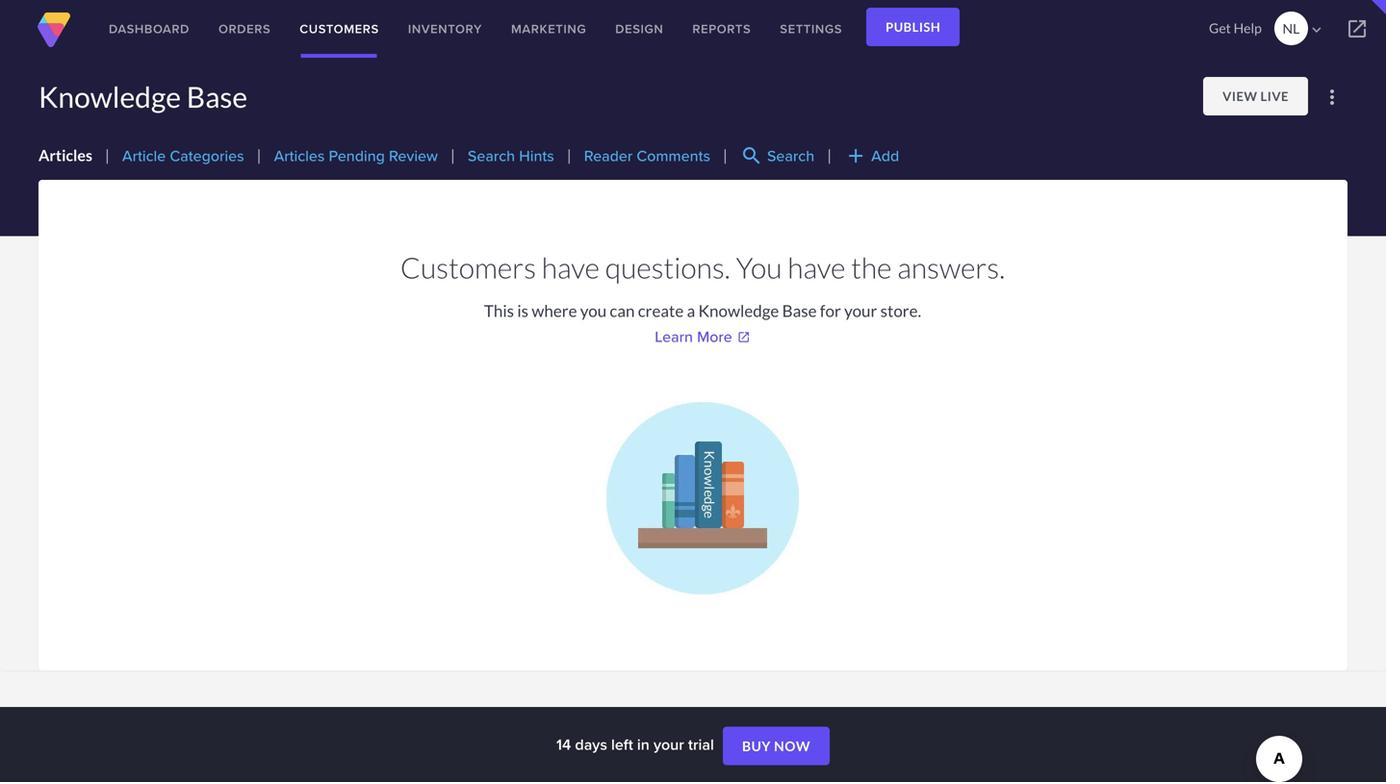 Task type: vqa. For each thing, say whether or not it's contained in the screenshot.
Buy Now link in the right of the page
yes



Task type: describe. For each thing, give the bounding box(es) containing it.
dashboard
[[109, 20, 190, 38]]

reader comments link
[[584, 144, 710, 167]]

1 | from the left
[[105, 146, 110, 165]]

base inside this is where you can create a knowledge base for your store. learn more
[[782, 301, 817, 321]]

this is where you can create a knowledge base for your store. learn more
[[484, 301, 922, 348]]

search hints
[[468, 144, 554, 167]]

create
[[638, 301, 684, 321]]

in
[[637, 734, 650, 756]]

pending
[[329, 144, 385, 167]]

view
[[1223, 89, 1258, 104]]

a
[[687, 301, 695, 321]]


[[1346, 17, 1369, 40]]

live
[[1261, 89, 1289, 104]]

get
[[1209, 20, 1231, 36]]

hints
[[519, 144, 554, 167]]

where
[[532, 301, 577, 321]]

1 search from the left
[[468, 144, 515, 167]]

view live link
[[1204, 77, 1308, 116]]

buy now link
[[723, 727, 830, 766]]

you
[[580, 301, 607, 321]]

0 horizontal spatial base
[[187, 79, 248, 114]]

comments
[[637, 144, 710, 167]]


[[1308, 21, 1326, 38]]

reader
[[584, 144, 633, 167]]

settings
[[780, 20, 842, 38]]

articles pending review link
[[274, 144, 438, 167]]

0 horizontal spatial your
[[654, 734, 684, 756]]

inventory
[[408, 20, 482, 38]]

learn
[[655, 326, 693, 348]]

nl
[[1283, 20, 1300, 37]]

oops! you don't have any knowledge base entries yet. image
[[607, 403, 799, 595]]

search inside search search
[[767, 144, 815, 167]]

6 | from the left
[[827, 146, 832, 165]]

customers for customers
[[300, 20, 379, 38]]

days
[[575, 734, 607, 756]]

is
[[517, 301, 529, 321]]

search search
[[740, 144, 815, 168]]

5 | from the left
[[723, 146, 728, 165]]

article
[[122, 144, 166, 167]]

14
[[556, 734, 571, 756]]

articles link
[[39, 146, 92, 165]]

categories
[[170, 144, 244, 167]]

your inside this is where you can create a knowledge base for your store. learn more
[[844, 301, 877, 321]]

publish button
[[867, 8, 960, 46]]

buy now
[[742, 739, 811, 755]]

articles for articles pending review
[[274, 144, 325, 167]]

more_vert
[[1321, 86, 1344, 109]]

more
[[697, 326, 732, 348]]

article categories
[[122, 144, 244, 167]]

the
[[851, 250, 892, 285]]

more_vert button
[[1317, 82, 1348, 113]]

left
[[611, 734, 633, 756]]



Task type: locate. For each thing, give the bounding box(es) containing it.
0 horizontal spatial customers
[[300, 20, 379, 38]]

2 have from the left
[[788, 250, 846, 285]]

add
[[871, 144, 900, 167]]

your right for
[[844, 301, 877, 321]]

view live
[[1223, 89, 1289, 104]]

add
[[844, 145, 868, 168]]

learn more link
[[655, 326, 751, 348]]

articles for articles link
[[39, 146, 92, 165]]

knowledge
[[39, 79, 181, 114], [698, 301, 779, 321]]

trial
[[688, 734, 714, 756]]

search left hints
[[468, 144, 515, 167]]

customers up this
[[400, 250, 536, 285]]

14 days left in your trial
[[556, 734, 718, 756]]

customers have questions. you have the answers.
[[400, 250, 1005, 285]]

0 horizontal spatial search
[[468, 144, 515, 167]]

base left for
[[782, 301, 817, 321]]

1 vertical spatial your
[[654, 734, 684, 756]]

buy
[[742, 739, 771, 755]]

1 horizontal spatial articles
[[274, 144, 325, 167]]

customers right orders
[[300, 20, 379, 38]]

search
[[740, 145, 763, 168]]

can
[[610, 301, 635, 321]]

1 vertical spatial base
[[782, 301, 817, 321]]

2 | from the left
[[257, 146, 261, 165]]

have up for
[[788, 250, 846, 285]]

1 horizontal spatial knowledge
[[698, 301, 779, 321]]

reader comments
[[584, 144, 710, 167]]

for
[[820, 301, 841, 321]]

your right in
[[654, 734, 684, 756]]

| left article
[[105, 146, 110, 165]]

design
[[615, 20, 664, 38]]

add add
[[844, 144, 900, 168]]

1 horizontal spatial customers
[[400, 250, 536, 285]]

marketing
[[511, 20, 587, 38]]

0 vertical spatial knowledge
[[39, 79, 181, 114]]

store.
[[881, 301, 922, 321]]

3 | from the left
[[451, 146, 455, 165]]

help
[[1234, 20, 1262, 36]]

reports
[[693, 20, 751, 38]]

customers
[[300, 20, 379, 38], [400, 250, 536, 285]]

orders
[[219, 20, 271, 38]]

1 horizontal spatial search
[[767, 144, 815, 167]]

1 have from the left
[[542, 250, 600, 285]]

2 search from the left
[[767, 144, 815, 167]]

| right hints
[[567, 146, 572, 165]]

| left search
[[723, 146, 728, 165]]

your
[[844, 301, 877, 321], [654, 734, 684, 756]]

get help
[[1209, 20, 1262, 36]]

| left add
[[827, 146, 832, 165]]

answers.
[[898, 250, 1005, 285]]

| right the review
[[451, 146, 455, 165]]

| right categories
[[257, 146, 261, 165]]

knowledge base
[[39, 79, 248, 114]]

0 vertical spatial customers
[[300, 20, 379, 38]]

now
[[774, 739, 811, 755]]

articles pending review
[[274, 144, 438, 167]]

0 horizontal spatial knowledge
[[39, 79, 181, 114]]

articles left article
[[39, 146, 92, 165]]

have up where
[[542, 250, 600, 285]]

0 vertical spatial your
[[844, 301, 877, 321]]

nl 
[[1283, 20, 1326, 38]]

dashboard link
[[94, 0, 204, 58]]

knowledge up article
[[39, 79, 181, 114]]

 link
[[1329, 0, 1386, 58]]

publish
[[886, 19, 941, 35]]

0 vertical spatial base
[[187, 79, 248, 114]]

knowledge up "more"
[[698, 301, 779, 321]]

article categories link
[[122, 144, 244, 167]]

1 vertical spatial customers
[[400, 250, 536, 285]]

0 horizontal spatial have
[[542, 250, 600, 285]]

customers for customers have questions. you have the answers.
[[400, 250, 536, 285]]

you
[[736, 250, 782, 285]]

base up categories
[[187, 79, 248, 114]]

1 vertical spatial knowledge
[[698, 301, 779, 321]]

this
[[484, 301, 514, 321]]

search hints link
[[468, 144, 554, 167]]

1 horizontal spatial base
[[782, 301, 817, 321]]

1 horizontal spatial your
[[844, 301, 877, 321]]

articles left pending
[[274, 144, 325, 167]]

knowledge inside this is where you can create a knowledge base for your store. learn more
[[698, 301, 779, 321]]

have
[[542, 250, 600, 285], [788, 250, 846, 285]]

|
[[105, 146, 110, 165], [257, 146, 261, 165], [451, 146, 455, 165], [567, 146, 572, 165], [723, 146, 728, 165], [827, 146, 832, 165]]

4 | from the left
[[567, 146, 572, 165]]

search right search
[[767, 144, 815, 167]]

0 horizontal spatial articles
[[39, 146, 92, 165]]

questions.
[[605, 250, 730, 285]]

1 horizontal spatial have
[[788, 250, 846, 285]]

review
[[389, 144, 438, 167]]

articles
[[274, 144, 325, 167], [39, 146, 92, 165]]

search
[[468, 144, 515, 167], [767, 144, 815, 167]]

base
[[187, 79, 248, 114], [782, 301, 817, 321]]



